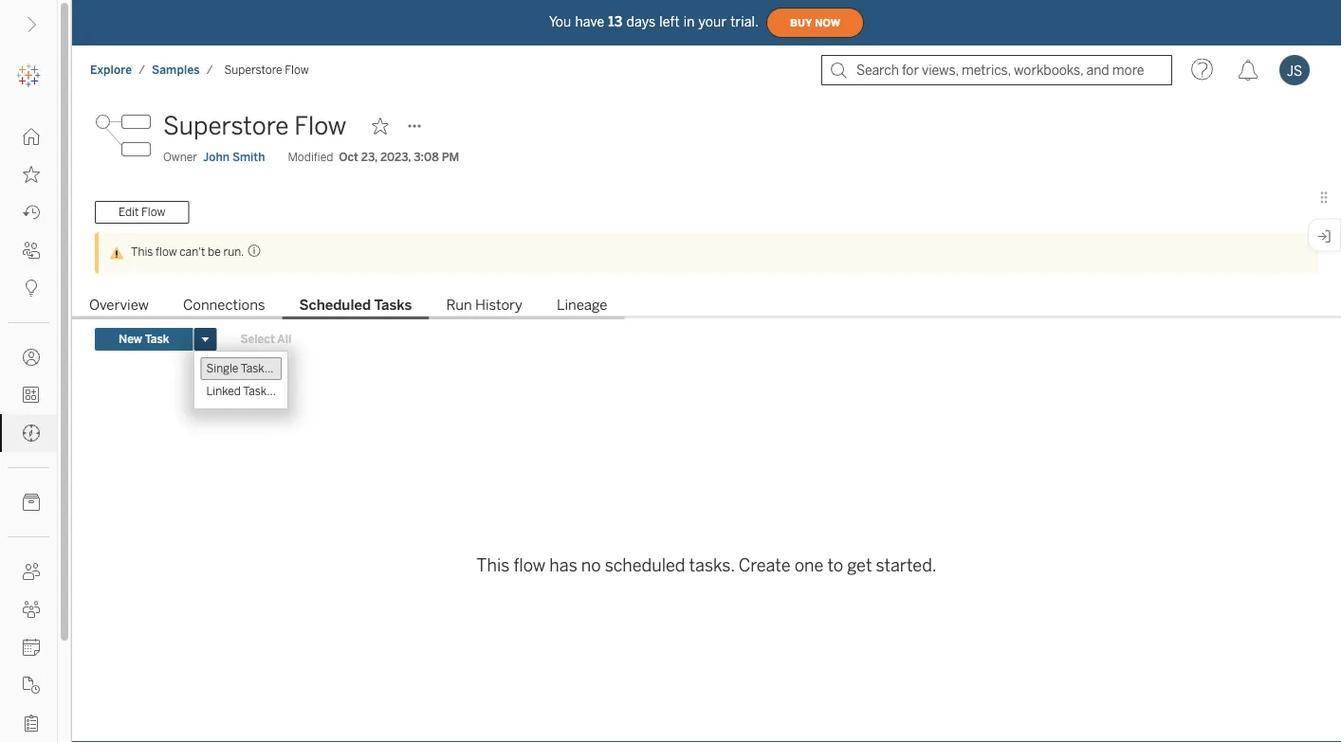 Task type: describe. For each thing, give the bounding box(es) containing it.
samples link
[[151, 62, 201, 78]]

tasks.
[[689, 556, 735, 576]]

to
[[827, 556, 843, 576]]

Search for views, metrics, workbooks, and more text field
[[821, 55, 1172, 85]]

owner john smith
[[163, 150, 265, 164]]

john
[[203, 150, 229, 164]]

superstore flow inside superstore flow main content
[[163, 111, 346, 141]]

has
[[550, 556, 577, 576]]

smith
[[232, 150, 265, 164]]

explore link
[[89, 62, 133, 78]]

1 vertical spatial task…
[[243, 385, 276, 398]]

superstore flow main content
[[72, 95, 1341, 743]]

0 vertical spatial task…
[[241, 362, 273, 376]]

select
[[241, 333, 275, 346]]

edit
[[119, 206, 139, 219]]

started.
[[876, 556, 937, 576]]

task
[[145, 333, 169, 346]]

select all button
[[228, 328, 304, 351]]

13
[[608, 14, 623, 30]]

edit flow button
[[95, 201, 189, 224]]

run history
[[446, 297, 523, 314]]

have
[[575, 14, 604, 30]]

buy
[[790, 17, 812, 29]]

in
[[684, 14, 695, 30]]

you have 13 days left in your trial.
[[549, 14, 759, 30]]

explore / samples /
[[90, 63, 213, 77]]

buy now
[[790, 17, 840, 29]]

single task… menu item
[[201, 358, 282, 380]]

all
[[277, 333, 291, 346]]

modified oct 23, 2023, 3:08 pm
[[288, 150, 459, 164]]

flow image
[[95, 107, 152, 164]]

flow for has
[[514, 556, 546, 576]]

select all
[[241, 333, 291, 346]]

0 vertical spatial superstore flow
[[224, 63, 309, 77]]

this for this flow has no scheduled tasks. create one to get started.
[[476, 556, 510, 576]]

buy now button
[[767, 8, 864, 38]]

new
[[119, 333, 142, 346]]

new task button
[[95, 328, 193, 351]]

no
[[581, 556, 601, 576]]

scheduled
[[299, 297, 371, 314]]

be
[[208, 245, 221, 259]]

flow run requirements:
the flow must have at least one output step. image
[[244, 244, 261, 258]]



Task type: locate. For each thing, give the bounding box(es) containing it.
23,
[[361, 150, 377, 164]]

this down edit flow button
[[131, 245, 153, 259]]

flow left can't
[[156, 245, 177, 259]]

flow
[[156, 245, 177, 259], [514, 556, 546, 576]]

superstore flow
[[224, 63, 309, 77], [163, 111, 346, 141]]

samples
[[152, 63, 200, 77]]

single task… linked task…
[[206, 362, 276, 398]]

run
[[446, 297, 472, 314]]

1 / from the left
[[139, 63, 145, 77]]

/ right 'explore' link
[[139, 63, 145, 77]]

2023,
[[380, 150, 411, 164]]

new task
[[119, 333, 169, 346]]

overview
[[89, 297, 149, 314]]

pm
[[442, 150, 459, 164]]

linked
[[206, 385, 241, 398]]

history
[[475, 297, 523, 314]]

one
[[795, 556, 824, 576]]

days
[[626, 14, 656, 30]]

get
[[847, 556, 872, 576]]

superstore inside main content
[[163, 111, 289, 141]]

this
[[131, 245, 153, 259], [476, 556, 510, 576]]

connections
[[183, 297, 265, 314]]

single
[[206, 362, 238, 376]]

2 / from the left
[[207, 63, 213, 77]]

0 horizontal spatial /
[[139, 63, 145, 77]]

1 vertical spatial flow
[[294, 111, 346, 141]]

0 vertical spatial flow
[[156, 245, 177, 259]]

flow inside button
[[141, 206, 165, 219]]

run.
[[223, 245, 244, 259]]

menu
[[195, 352, 287, 409]]

explore
[[90, 63, 132, 77]]

this flow has no scheduled tasks. create one to get started.
[[476, 556, 937, 576]]

flow for can't
[[156, 245, 177, 259]]

1 vertical spatial superstore flow
[[163, 111, 346, 141]]

flow
[[285, 63, 309, 77], [294, 111, 346, 141], [141, 206, 165, 219]]

0 horizontal spatial this
[[131, 245, 153, 259]]

/ right samples link
[[207, 63, 213, 77]]

1 horizontal spatial /
[[207, 63, 213, 77]]

task… down single task… menu item
[[243, 385, 276, 398]]

this for this flow can't be run.
[[131, 245, 153, 259]]

3:08
[[414, 150, 439, 164]]

1 vertical spatial this
[[476, 556, 510, 576]]

now
[[815, 17, 840, 29]]

superstore right the samples
[[224, 63, 282, 77]]

left
[[660, 14, 680, 30]]

flow for edit flow button
[[141, 206, 165, 219]]

your
[[699, 14, 727, 30]]

/
[[139, 63, 145, 77], [207, 63, 213, 77]]

0 vertical spatial flow
[[285, 63, 309, 77]]

scheduled tasks
[[299, 297, 412, 314]]

oct
[[339, 150, 358, 164]]

edit flow
[[119, 206, 165, 219]]

1 horizontal spatial flow
[[514, 556, 546, 576]]

0 horizontal spatial flow
[[156, 245, 177, 259]]

you
[[549, 14, 571, 30]]

2 vertical spatial flow
[[141, 206, 165, 219]]

modified
[[288, 150, 333, 164]]

task… down select
[[241, 362, 273, 376]]

owner
[[163, 150, 197, 164]]

flow left has
[[514, 556, 546, 576]]

sub-spaces tab list
[[72, 295, 1341, 320]]

task…
[[241, 362, 273, 376], [243, 385, 276, 398]]

lineage
[[557, 297, 607, 314]]

superstore up john smith link
[[163, 111, 289, 141]]

0 vertical spatial this
[[131, 245, 153, 259]]

tasks
[[374, 297, 412, 314]]

create
[[739, 556, 791, 576]]

superstore
[[224, 63, 282, 77], [163, 111, 289, 141]]

trial.
[[730, 14, 759, 30]]

can't
[[180, 245, 205, 259]]

1 vertical spatial superstore
[[163, 111, 289, 141]]

superstore flow element
[[219, 63, 315, 77]]

0 vertical spatial superstore
[[224, 63, 282, 77]]

1 horizontal spatial this
[[476, 556, 510, 576]]

navigation panel element
[[0, 57, 57, 743]]

this left has
[[476, 556, 510, 576]]

scheduled
[[605, 556, 685, 576]]

john smith link
[[203, 149, 265, 166]]

main navigation. press the up and down arrow keys to access links. element
[[0, 118, 57, 743]]

this flow can't be run.
[[131, 245, 244, 259]]

menu containing single task…
[[195, 352, 287, 409]]

flow for superstore flow element
[[285, 63, 309, 77]]

1 vertical spatial flow
[[514, 556, 546, 576]]



Task type: vqa. For each thing, say whether or not it's contained in the screenshot.
Smith
yes



